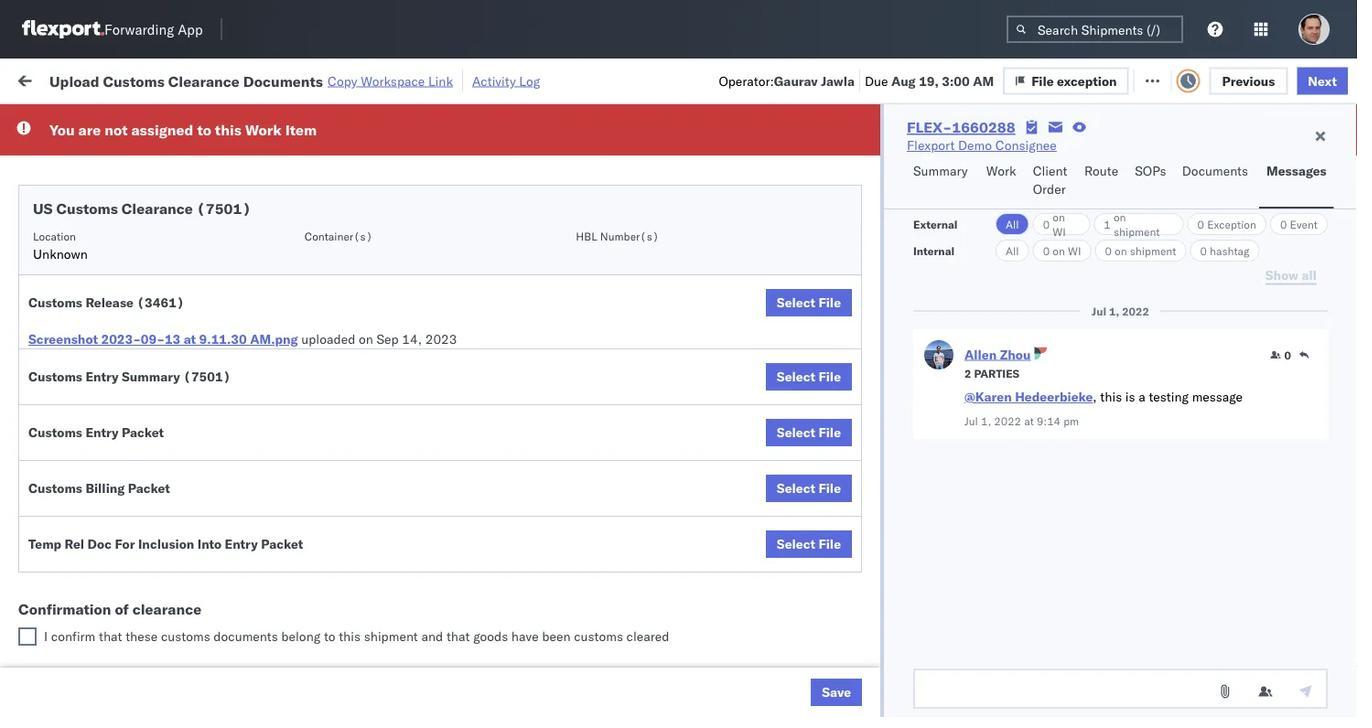 Task type: vqa. For each thing, say whether or not it's contained in the screenshot.
TEMP on the left bottom of the page
yes



Task type: locate. For each thing, give the bounding box(es) containing it.
deadline
[[295, 150, 342, 163]]

pickup for 3rd schedule pickup from los angeles, ca link from the top of the page
[[100, 575, 139, 592]]

3, for schedule delivery appointment
[[408, 666, 420, 682]]

pm right 10:30
[[334, 344, 354, 360]]

1 2:59 from the top
[[295, 142, 323, 158]]

1911408
[[1050, 384, 1106, 400]]

0 exception
[[1198, 217, 1257, 231]]

workitem
[[20, 150, 68, 163]]

clearance for us customs clearance (7501)
[[122, 200, 193, 218]]

fcl for bookings test consignee
[[601, 465, 624, 481]]

documents up 0 exception
[[1183, 163, 1249, 179]]

schedule delivery appointment link for 10:30 pm est, feb 21, 2023
[[42, 342, 225, 360]]

1 mawb1234 from the top
[[1247, 183, 1319, 199]]

1 flex-2001714 from the top
[[1011, 183, 1106, 199]]

international
[[42, 191, 116, 207]]

0 on wi down the order
[[1044, 210, 1066, 239]]

pickup up the airport
[[100, 173, 139, 189]]

1 vertical spatial lcl
[[601, 344, 624, 360]]

0 horizontal spatial otter
[[679, 142, 710, 158]]

017482927423
[[1247, 263, 1342, 279]]

shipment inside "1 on shipment"
[[1114, 225, 1161, 239]]

delivery for 2:59 am est, feb 17, 2023
[[100, 141, 147, 157]]

hbl
[[576, 229, 598, 243]]

flex-2150210
[[1011, 263, 1106, 279]]

0 vertical spatial of
[[121, 504, 133, 520]]

pickup for fourth schedule pickup from los angeles, ca link from the top
[[100, 616, 139, 632]]

3 ca from the top
[[42, 433, 60, 449]]

pm
[[1064, 414, 1080, 428]]

by:
[[66, 112, 84, 128]]

5 select from the top
[[777, 537, 816, 553]]

0 horizontal spatial client
[[679, 150, 709, 163]]

5 resize handle column header from the left
[[767, 142, 789, 718]]

1 horizontal spatial work
[[245, 121, 282, 139]]

1 vertical spatial packet
[[128, 481, 170, 497]]

resize handle column header for deadline
[[465, 142, 487, 718]]

1 vertical spatial confirm
[[42, 414, 89, 430]]

1 vertical spatial 2022
[[995, 414, 1022, 428]]

resize handle column header
[[262, 142, 284, 718], [465, 142, 487, 718], [529, 142, 551, 718], [648, 142, 670, 718], [767, 142, 789, 718], [950, 142, 972, 718], [1097, 142, 1119, 718], [1216, 142, 1238, 718], [1325, 142, 1347, 718]]

1 schedule pickup from los angeles, ca from the top
[[42, 293, 247, 328]]

1 maeu1234567 from the top
[[1128, 303, 1221, 319]]

delivery up temp rel doc for inclusion into entry packet at left bottom
[[136, 504, 183, 520]]

2 all from the top
[[1006, 244, 1020, 258]]

0 vertical spatial demo
[[959, 137, 993, 153]]

1 horizontal spatial this
[[339, 629, 361, 645]]

0 vertical spatial documents
[[243, 72, 323, 90]]

0 vertical spatial flxt00001977428
[[1247, 304, 1358, 320]]

1 appointment from the top
[[150, 141, 225, 157]]

import work button
[[147, 59, 238, 100]]

confirm pickup from los angeles, ca button down 09-
[[42, 373, 260, 412]]

0 vertical spatial ocean fcl
[[560, 465, 624, 481]]

1, inside @karen hedeerbieke , this is a testing message jul 1, 2022 at 9:14 pm
[[982, 414, 992, 428]]

0 vertical spatial mawb1234
[[1247, 183, 1319, 199]]

shipment down "1 on shipment"
[[1131, 244, 1177, 258]]

1 schedule from the top
[[42, 141, 96, 157]]

0 vertical spatial integration test account - western digital
[[798, 183, 1045, 199]]

schedule delivery appointment link down "us customs clearance (7501)"
[[42, 221, 225, 239]]

0 vertical spatial 1977428
[[1050, 304, 1106, 320]]

schedule for the schedule delivery appointment link corresponding to 2:59 am est, feb 17, 2023
[[42, 141, 96, 157]]

1 resize handle column header from the left
[[262, 142, 284, 718]]

0 on wi
[[1044, 210, 1066, 239], [1044, 244, 1082, 258]]

flexport demo consignee for 2:59 am est, feb 28, 2023
[[679, 545, 829, 561]]

this right ,
[[1101, 389, 1123, 405]]

mawb1234 up 017482927423
[[1247, 223, 1319, 239]]

0 vertical spatial 17,
[[406, 142, 426, 158]]

feb down 'deadline' button
[[380, 183, 402, 199]]

1 2001714 from the top
[[1050, 183, 1106, 199]]

this inside @karen hedeerbieke , this is a testing message jul 1, 2022 at 9:14 pm
[[1101, 389, 1123, 405]]

upload up rel
[[42, 504, 84, 520]]

2:59 am est, mar 3, 2023 for schedule delivery appointment
[[295, 666, 455, 682]]

to right for
[[197, 121, 211, 139]]

flexport. image
[[22, 20, 104, 38]]

appointment for 10:30 pm est, feb 21, 2023
[[150, 343, 225, 359]]

packet for customs billing packet
[[128, 481, 170, 497]]

1 flxt00001977428 from the top
[[1247, 304, 1358, 320]]

flex-1660288
[[907, 118, 1016, 136]]

4 select file from the top
[[777, 481, 841, 497]]

i
[[44, 629, 48, 645]]

1 fcl from the top
[[601, 465, 624, 481]]

item
[[285, 121, 317, 139]]

schedule delivery appointment link down these
[[42, 664, 225, 683]]

numbers for container numbers
[[1128, 157, 1173, 171]]

3 schedule pickup from los angeles, ca from the top
[[42, 575, 247, 610]]

1 schedule delivery appointment from the top
[[42, 141, 225, 157]]

summary inside button
[[914, 163, 968, 179]]

2 ocean from the top
[[560, 344, 598, 360]]

select
[[777, 295, 816, 311], [777, 369, 816, 385], [777, 425, 816, 441], [777, 481, 816, 497], [777, 537, 816, 553]]

schedule up international
[[42, 173, 96, 189]]

2 vertical spatial schedule pickup from los angeles, ca button
[[42, 615, 260, 653]]

air for upload proof of delivery
[[560, 505, 577, 521]]

upload down location on the top left
[[42, 253, 84, 269]]

flex-1911466 button
[[982, 662, 1110, 687], [982, 662, 1110, 687]]

2022 down "0 on shipment"
[[1123, 304, 1150, 318]]

0 horizontal spatial numbers
[[1128, 157, 1173, 171]]

2 2:59 from the top
[[295, 545, 323, 561]]

0 vertical spatial packet
[[122, 425, 164, 441]]

@karen
[[965, 389, 1012, 405]]

2 vertical spatial flxt00001977428
[[1247, 424, 1358, 440]]

1 vertical spatial entry
[[86, 425, 119, 441]]

activity
[[472, 73, 516, 89]]

0 vertical spatial 3:00
[[942, 73, 970, 89]]

flex-1977428 for schedule delivery appointment
[[1011, 344, 1106, 360]]

1 vertical spatial summary
[[122, 369, 180, 385]]

3 schedule pickup from los angeles, ca button from the top
[[42, 615, 260, 653]]

log
[[519, 73, 540, 89]]

numbers inside mbl/mawb numbers button
[[1314, 150, 1358, 163]]

numbers inside container numbers
[[1128, 157, 1173, 171]]

all button for external
[[996, 213, 1030, 235]]

9 schedule from the top
[[42, 665, 96, 681]]

shipment
[[1114, 225, 1161, 239], [1131, 244, 1177, 258], [364, 629, 418, 645]]

0 vertical spatial confirm pickup from los angeles, ca
[[42, 374, 239, 408]]

demo for 2:59 am est, feb 28, 2023
[[731, 545, 765, 561]]

bicu1234565, demu1232567
[[1128, 666, 1315, 682]]

2 confirm from the top
[[42, 414, 89, 430]]

0 vertical spatial flex-2001714
[[1011, 183, 1106, 199]]

1 horizontal spatial jul
[[1092, 304, 1107, 318]]

2 vertical spatial clearance
[[142, 253, 201, 269]]

17, for schedule pickup from los angeles international airport
[[405, 183, 425, 199]]

schedule delivery appointment button down "us customs clearance (7501)"
[[42, 221, 225, 241]]

3 select file from the top
[[777, 425, 841, 441]]

0 vertical spatial this
[[215, 121, 242, 139]]

2 mar from the top
[[381, 666, 405, 682]]

est, for the schedule delivery appointment link corresponding to 2:59 am est, feb 17, 2023
[[350, 142, 378, 158]]

3 flxt00001977428 from the top
[[1247, 424, 1358, 440]]

0 vertical spatial at
[[371, 71, 383, 87]]

appointment down (3461)
[[150, 343, 225, 359]]

3:30 pm est, feb 17, 2023 down 'deadline' button
[[295, 183, 460, 199]]

packet down customs entry summary (7501)
[[122, 425, 164, 441]]

summary
[[914, 163, 968, 179], [122, 369, 180, 385]]

1 confirm pickup from los angeles, ca link from the top
[[42, 373, 260, 410]]

lcl for honeywell - test account
[[601, 344, 624, 360]]

8 schedule from the top
[[42, 616, 96, 632]]

upload
[[49, 72, 99, 90], [42, 253, 84, 269], [42, 504, 84, 520]]

778
[[344, 71, 368, 87]]

resize handle column header for mode
[[648, 142, 670, 718]]

0 vertical spatial all
[[1006, 217, 1020, 231]]

all down the work button
[[1006, 217, 1020, 231]]

delivery down these
[[100, 665, 147, 681]]

1 2:59 am est, mar 3, 2023 from the top
[[295, 626, 455, 642]]

2022
[[1123, 304, 1150, 318], [995, 414, 1022, 428]]

4 select file button from the top
[[766, 475, 852, 503]]

3 confirm from the top
[[42, 464, 89, 480]]

schedule pickup from los angeles international airport link
[[42, 172, 260, 208]]

schedule down you
[[42, 141, 96, 157]]

0 vertical spatial clearance
[[168, 72, 240, 90]]

file exception button
[[1018, 65, 1143, 93], [1018, 65, 1143, 93], [1004, 67, 1129, 95], [1004, 67, 1129, 95]]

message (10)
[[245, 71, 328, 87]]

1 air from the top
[[560, 183, 577, 199]]

1 that from the left
[[99, 629, 122, 645]]

2 vertical spatial 1977428
[[1050, 424, 1106, 440]]

3 schedule delivery appointment from the top
[[42, 343, 225, 359]]

2:59 for the schedule delivery appointment link associated with 2:59 am est, mar 3, 2023
[[295, 666, 323, 682]]

select file button for customs release (3461)
[[766, 289, 852, 317]]

--
[[1247, 666, 1263, 682]]

0 vertical spatial wi
[[1053, 225, 1066, 239]]

schedule delivery appointment down not
[[42, 141, 225, 157]]

0 horizontal spatial documents
[[42, 271, 108, 288]]

4 2:59 from the top
[[295, 666, 323, 682]]

est, for schedule pickup from los angeles international airport 'link'
[[349, 183, 377, 199]]

4 schedule pickup from los angeles, ca from the top
[[42, 616, 247, 650]]

2 otter from the left
[[798, 142, 829, 158]]

1 vertical spatial integration test account - western digital
[[798, 223, 1045, 239]]

0 horizontal spatial 1,
[[982, 414, 992, 428]]

: for snoozed
[[421, 114, 425, 127]]

pickup right confirm
[[100, 616, 139, 632]]

client inside button
[[1033, 163, 1068, 179]]

on right 1
[[1114, 210, 1127, 224]]

1 confirm from the top
[[42, 374, 89, 390]]

snoozed : no
[[379, 114, 444, 127]]

am for the schedule delivery appointment link corresponding to 2:59 am est, feb 17, 2023
[[326, 142, 347, 158]]

4 schedule delivery appointment link from the top
[[42, 664, 225, 683]]

select file for customs entry packet
[[777, 425, 841, 441]]

9:14
[[1037, 414, 1061, 428]]

mar down the i confirm that these customs documents belong to this shipment and that goods have been customs cleared
[[381, 666, 405, 682]]

0 vertical spatial 3,
[[408, 626, 420, 642]]

2 vertical spatial confirm
[[42, 464, 89, 480]]

est, for upload proof of delivery link
[[357, 505, 384, 521]]

2 vertical spatial flexport demo consignee
[[679, 666, 829, 682]]

1 0 on wi from the top
[[1044, 210, 1066, 239]]

next button
[[1298, 67, 1349, 95]]

3:00
[[942, 73, 970, 89], [295, 263, 323, 279], [295, 465, 323, 481]]

5 ocean from the top
[[560, 666, 598, 682]]

mode
[[560, 150, 589, 163]]

select file button
[[766, 289, 852, 317], [766, 364, 852, 391], [766, 419, 852, 447], [766, 475, 852, 503], [766, 531, 852, 559]]

los down customs entry summary (7501)
[[165, 414, 186, 430]]

0 vertical spatial (7501)
[[197, 200, 251, 218]]

1 horizontal spatial client
[[1033, 163, 1068, 179]]

select file
[[777, 295, 841, 311], [777, 369, 841, 385], [777, 425, 841, 441], [777, 481, 841, 497], [777, 537, 841, 553]]

1 vertical spatial to
[[324, 629, 336, 645]]

customs down clearance
[[161, 629, 210, 645]]

forwarding app link
[[22, 20, 203, 38]]

exception
[[1208, 217, 1257, 231]]

resize handle column header for container numbers
[[1216, 142, 1238, 718]]

est, down "container(s)"
[[349, 263, 377, 279]]

3 schedule from the top
[[42, 222, 96, 238]]

entry for packet
[[86, 425, 119, 441]]

client left name
[[679, 150, 709, 163]]

5 select file button from the top
[[766, 531, 852, 559]]

schedule down proof
[[42, 535, 96, 551]]

1 vertical spatial 3:30 pm est, feb 17, 2023
[[295, 223, 460, 239]]

1 confirm pickup from los angeles, ca button from the top
[[42, 373, 260, 412]]

demo
[[959, 137, 993, 153], [731, 545, 765, 561], [731, 666, 765, 682]]

4 ocean from the top
[[560, 626, 598, 642]]

1, down the @karen
[[982, 414, 992, 428]]

customs inside upload customs clearance documents
[[87, 253, 138, 269]]

of inside button
[[121, 504, 133, 520]]

1 horizontal spatial customs
[[574, 629, 623, 645]]

schedule for schedule pickup from los angeles international airport 'link'
[[42, 173, 96, 189]]

schedule delivery appointment link for 2:59 am est, mar 3, 2023
[[42, 664, 225, 683]]

schedule delivery appointment link up customs entry summary (7501)
[[42, 342, 225, 360]]

shipment for 0 on shipment
[[1131, 244, 1177, 258]]

1 ocean fcl from the top
[[560, 465, 624, 481]]

2 digital from the top
[[1007, 223, 1045, 239]]

fcl for flexport demo consignee
[[601, 666, 624, 682]]

1,
[[1110, 304, 1120, 318], [982, 414, 992, 428]]

at left risk
[[371, 71, 383, 87]]

0 inside button
[[1285, 348, 1292, 362]]

1 vertical spatial confirm pickup from los angeles, ca link
[[42, 413, 260, 450]]

2:59 am est, mar 3, 2023 down 2:59 am est, feb 28, 2023
[[295, 626, 455, 642]]

clearance
[[168, 72, 240, 90], [122, 200, 193, 218], [142, 253, 201, 269]]

2 maeu1234567 from the top
[[1128, 424, 1221, 440]]

1 vertical spatial flex-2001714
[[1011, 223, 1106, 239]]

2 select file from the top
[[777, 369, 841, 385]]

2 schedule from the top
[[42, 173, 96, 189]]

cleared
[[627, 629, 670, 645]]

4 schedule from the top
[[42, 293, 96, 309]]

ca up the i
[[42, 594, 60, 610]]

schedule up confirmation
[[42, 575, 96, 592]]

summary button
[[906, 155, 979, 209]]

maeu1234567 for confirm pickup from los angeles, ca
[[1128, 424, 1221, 440]]

a
[[1139, 389, 1146, 405]]

0 vertical spatial demu1232567
[[1128, 384, 1221, 400]]

customs
[[103, 72, 165, 90], [56, 200, 118, 218], [87, 253, 138, 269], [28, 295, 82, 311], [28, 369, 82, 385], [28, 425, 82, 441], [28, 481, 82, 497]]

6 resize handle column header from the left
[[950, 142, 972, 718]]

western down flex
[[955, 183, 1004, 199]]

0 vertical spatial 2022
[[1123, 304, 1150, 318]]

consignee inside the flexport demo consignee link
[[996, 137, 1057, 153]]

1 flex-1977428 from the top
[[1011, 304, 1106, 320]]

3 flex-1977428 from the top
[[1011, 424, 1106, 440]]

select file for temp rel doc for inclusion into entry packet
[[777, 537, 841, 553]]

3 appointment from the top
[[150, 343, 225, 359]]

flxt00001977428 for schedule pickup from los angeles, ca
[[1247, 304, 1358, 320]]

2023-
[[101, 331, 141, 347]]

resize handle column header for client name
[[767, 142, 789, 718]]

0 vertical spatial confirm pickup from los angeles, ca link
[[42, 373, 260, 410]]

0 vertical spatial flex-1977428
[[1011, 304, 1106, 320]]

1 vertical spatial mawb1234
[[1247, 223, 1319, 239]]

4 resize handle column header from the left
[[648, 142, 670, 718]]

3 select from the top
[[777, 425, 816, 441]]

17, down snoozed : no
[[406, 142, 426, 158]]

1 vertical spatial western
[[955, 223, 1004, 239]]

am for the schedule delivery appointment link associated with 2:59 am est, mar 3, 2023
[[326, 666, 347, 682]]

integration test account - western digital up external
[[798, 183, 1045, 199]]

documents down unknown
[[42, 271, 108, 288]]

1 ocean lcl from the top
[[560, 142, 624, 158]]

2 fcl from the top
[[601, 626, 624, 642]]

on
[[836, 263, 855, 279], [955, 263, 974, 279], [836, 505, 855, 521], [955, 505, 974, 521]]

17, for schedule delivery appointment
[[406, 142, 426, 158]]

1 vertical spatial flxt00001977428
[[1247, 344, 1358, 360]]

upload inside upload customs clearance documents
[[42, 253, 84, 269]]

est, down the i confirm that these customs documents belong to this shipment and that goods have been customs cleared
[[350, 666, 378, 682]]

schedule up screenshot
[[42, 293, 96, 309]]

uploaded
[[301, 331, 356, 347]]

1 vertical spatial 2001714
[[1050, 223, 1106, 239]]

snoozed
[[379, 114, 421, 127]]

09-
[[141, 331, 165, 347]]

1 vertical spatial all
[[1006, 244, 1020, 258]]

1 horizontal spatial 2022
[[1123, 304, 1150, 318]]

packet up upload proof of delivery
[[128, 481, 170, 497]]

3:00 pm est, feb 20, 2023
[[295, 263, 460, 279]]

1977428 for schedule delivery appointment
[[1050, 344, 1106, 360]]

clearance inside upload customs clearance documents
[[142, 253, 201, 269]]

2 vertical spatial 17,
[[405, 223, 425, 239]]

2 vertical spatial at
[[1025, 414, 1035, 428]]

2
[[965, 367, 972, 380]]

1 vertical spatial maeu1234567
[[1128, 424, 1221, 440]]

3:00 am est, feb 25, 2023
[[295, 465, 461, 481]]

for
[[174, 114, 189, 127]]

consignee button
[[789, 146, 954, 164]]

2 resize handle column header from the left
[[465, 142, 487, 718]]

pickup down upload customs clearance documents
[[100, 293, 139, 309]]

0 horizontal spatial :
[[131, 114, 135, 127]]

from up the airport
[[142, 173, 169, 189]]

schedule for 4th schedule pickup from los angeles, ca link from the bottom
[[42, 293, 96, 309]]

2 vertical spatial flexport
[[679, 666, 727, 682]]

customs
[[161, 629, 210, 645], [574, 629, 623, 645]]

est, down 3:00 am est, feb 25, 2023
[[357, 505, 384, 521]]

1 vertical spatial shipment
[[1131, 244, 1177, 258]]

customs up "release"
[[87, 253, 138, 269]]

customs release (3461)
[[28, 295, 185, 311]]

6 schedule from the top
[[42, 535, 96, 551]]

of
[[121, 504, 133, 520], [115, 601, 129, 619]]

1 vertical spatial mar
[[381, 666, 405, 682]]

on down the order
[[1053, 210, 1066, 224]]

clearance for upload customs clearance documents copy workspace link
[[168, 72, 240, 90]]

maeu1234567 down testing
[[1128, 424, 1221, 440]]

am up 12:00
[[326, 465, 347, 481]]

at right 13
[[184, 331, 196, 347]]

documents inside upload customs clearance documents
[[42, 271, 108, 288]]

file for customs entry summary (7501)
[[819, 369, 841, 385]]

testing
[[1150, 389, 1189, 405]]

delivery down not
[[100, 141, 147, 157]]

1 confirm pickup from los angeles, ca from the top
[[42, 374, 239, 408]]

all button for internal
[[996, 240, 1030, 262]]

ocean for otter products - test account
[[560, 142, 598, 158]]

5 select file from the top
[[777, 537, 841, 553]]

0 vertical spatial 0 on wi
[[1044, 210, 1066, 239]]

los for 'confirm pickup from los angeles, ca' link for bookings
[[165, 374, 186, 390]]

schedule inside the schedule pickup from los angeles international airport
[[42, 173, 96, 189]]

client
[[679, 150, 709, 163], [1033, 163, 1068, 179]]

flex-1977428 down flex-2150210
[[1011, 304, 1106, 320]]

schedule delivery appointment button
[[42, 141, 225, 161], [42, 221, 225, 241], [42, 342, 225, 362], [42, 664, 225, 684]]

2023 for upload customs clearance documents link
[[428, 263, 460, 279]]

None text field
[[914, 669, 1329, 710]]

2 vertical spatial 3:00
[[295, 465, 323, 481]]

integration test account - western digital up internal
[[798, 223, 1045, 239]]

3 schedule delivery appointment link from the top
[[42, 342, 225, 360]]

customs right been
[[574, 629, 623, 645]]

los inside the schedule pickup from los angeles international airport
[[173, 173, 193, 189]]

2 vertical spatial fcl
[[601, 666, 624, 682]]

schedule delivery appointment up customs entry summary (7501)
[[42, 343, 225, 359]]

in
[[273, 114, 283, 127]]

lcl for otter products - test account
[[601, 142, 624, 158]]

None checkbox
[[18, 628, 37, 646]]

0 hashtag
[[1201, 244, 1250, 258]]

los up 13
[[173, 293, 193, 309]]

risk
[[386, 71, 407, 87]]

2001714 up the 2150210
[[1050, 223, 1106, 239]]

otter left the products, at the top right
[[798, 142, 829, 158]]

2 schedule delivery appointment from the top
[[42, 222, 225, 238]]

los left into
[[173, 535, 193, 551]]

test
[[780, 142, 804, 158], [865, 183, 889, 199], [865, 223, 889, 239], [746, 263, 770, 279], [865, 263, 889, 279], [754, 304, 779, 320], [873, 304, 898, 320], [754, 344, 779, 360], [873, 344, 898, 360], [736, 384, 761, 400], [855, 384, 880, 400], [754, 424, 779, 440], [873, 424, 898, 440], [736, 465, 761, 481], [855, 465, 880, 481], [746, 505, 770, 521], [865, 505, 889, 521], [855, 545, 880, 561], [855, 586, 880, 602], [855, 626, 880, 642], [855, 666, 880, 682]]

workspace
[[361, 73, 425, 89]]

0 vertical spatial 2:59 am est, mar 3, 2023
[[295, 626, 455, 642]]

2023
[[429, 142, 461, 158], [428, 183, 460, 199], [428, 223, 460, 239], [428, 263, 460, 279], [426, 331, 457, 347], [436, 344, 468, 360], [429, 465, 461, 481], [436, 505, 468, 521], [429, 545, 461, 561], [423, 626, 455, 642], [423, 666, 455, 682]]

0 horizontal spatial at
[[184, 331, 196, 347]]

schedule for the schedule delivery appointment link related to 10:30 pm est, feb 21, 2023
[[42, 343, 96, 359]]

0 vertical spatial mar
[[381, 626, 405, 642]]

1 vertical spatial schedule pickup from los angeles, ca button
[[42, 575, 260, 613]]

est, for upload customs clearance documents link
[[349, 263, 377, 279]]

: for status
[[131, 114, 135, 127]]

1 vertical spatial flexport demo consignee
[[679, 545, 829, 561]]

7 resize handle column header from the left
[[1097, 142, 1119, 718]]

0 vertical spatial shipment
[[1114, 225, 1161, 239]]

from down temp rel doc for inclusion into entry packet at left bottom
[[142, 616, 169, 632]]

customs up screenshot
[[28, 295, 82, 311]]

1 vertical spatial 3,
[[408, 666, 420, 682]]

schedule delivery appointment button down these
[[42, 664, 225, 684]]

that down confirmation of clearance
[[99, 629, 122, 645]]

container
[[1128, 142, 1177, 156]]

schedule up unknown
[[42, 222, 96, 238]]

0 vertical spatial entry
[[86, 369, 119, 385]]

work down the flexport demo consignee link
[[987, 163, 1017, 179]]

angeles,
[[196, 293, 247, 309], [189, 374, 239, 390], [189, 414, 239, 430], [196, 535, 247, 551], [196, 575, 247, 592], [196, 616, 247, 632]]

los down 13
[[165, 374, 186, 390]]

3 2:59 from the top
[[295, 626, 323, 642]]

pm right 12:00
[[334, 505, 354, 521]]

0 vertical spatial 2001714
[[1050, 183, 1106, 199]]

8 resize handle column header from the left
[[1216, 142, 1238, 718]]

schedule delivery appointment for 2:59 am est, feb 17, 2023
[[42, 141, 225, 157]]

0 vertical spatial work
[[199, 71, 231, 87]]

work left item
[[245, 121, 282, 139]]

0 vertical spatial flexport demo consignee
[[907, 137, 1057, 153]]

hbl number(s)
[[576, 229, 660, 243]]

documents
[[243, 72, 323, 90], [1183, 163, 1249, 179], [42, 271, 108, 288]]

1 horizontal spatial at
[[371, 71, 383, 87]]

customs billing packet
[[28, 481, 170, 497]]

delivery up customs entry summary (7501)
[[100, 343, 147, 359]]

that right and
[[447, 629, 470, 645]]

1 1977428 from the top
[[1050, 304, 1106, 320]]

ready
[[139, 114, 172, 127]]

2:59 am est, mar 3, 2023 for schedule pickup from los angeles, ca
[[295, 626, 455, 642]]

1 vertical spatial ocean fcl
[[560, 626, 624, 642]]

1 schedule pickup from los angeles, ca link from the top
[[42, 293, 260, 329]]

aug
[[892, 73, 916, 89]]

2 confirm pickup from los angeles, ca button from the top
[[42, 413, 260, 452]]

delivery down "us customs clearance (7501)"
[[100, 222, 147, 238]]

0 vertical spatial maeu1234567
[[1128, 303, 1221, 319]]

3 resize handle column header from the left
[[529, 142, 551, 718]]

work right the import on the top left of page
[[199, 71, 231, 87]]

2 ocean lcl from the top
[[560, 344, 624, 360]]

delivery for 10:30 pm est, feb 21, 2023
[[100, 343, 147, 359]]

am up 1660288
[[973, 73, 995, 89]]

flex-1911408 button
[[982, 380, 1110, 405], [982, 380, 1110, 405]]

0 horizontal spatial customs
[[161, 629, 210, 645]]

am down 12:00
[[326, 545, 347, 561]]

1 western from the top
[[955, 183, 1004, 199]]

3 schedule delivery appointment button from the top
[[42, 342, 225, 362]]

2 ca from the top
[[42, 392, 60, 408]]

1 horizontal spatial numbers
[[1314, 150, 1358, 163]]

filtered
[[18, 112, 63, 128]]

1 vertical spatial flexport
[[679, 545, 727, 561]]

client inside button
[[679, 150, 709, 163]]

maeu1234567
[[1128, 303, 1221, 319], [1128, 424, 1221, 440]]

schedule pickup from los angeles, ca button
[[42, 293, 260, 331], [42, 575, 260, 613], [42, 615, 260, 653]]

bicu1234565,
[[1128, 666, 1218, 682]]

0 vertical spatial ocean lcl
[[560, 142, 624, 158]]

copy
[[328, 73, 358, 89]]

1 integration test account - western digital from the top
[[798, 183, 1045, 199]]

est, up 12:00 pm est, feb 25, 2023
[[350, 465, 378, 481]]

1 otter from the left
[[679, 142, 710, 158]]

los for schedule pickup from los angeles international airport 'link'
[[173, 173, 193, 189]]

est, down 'deadline' button
[[349, 183, 377, 199]]

3:00 down "container(s)"
[[295, 263, 323, 279]]

3, left and
[[408, 626, 420, 642]]

1 select file from the top
[[777, 295, 841, 311]]

resize handle column header for workitem
[[262, 142, 284, 718]]

1 vertical spatial 0 on wi
[[1044, 244, 1082, 258]]

otter for otter products, llc
[[798, 142, 829, 158]]

0 vertical spatial 3:30
[[295, 183, 323, 199]]

flex
[[982, 150, 1002, 163]]

summary down 09-
[[122, 369, 180, 385]]

appointment for 2:59 am est, mar 3, 2023
[[150, 665, 225, 681]]

1 vertical spatial demo
[[731, 545, 765, 561]]

ca down temp
[[42, 554, 60, 570]]

at left "9:14"
[[1025, 414, 1035, 428]]

shipment for 1 on shipment
[[1114, 225, 1161, 239]]

select for customs release (3461)
[[777, 295, 816, 311]]

3 1977428 from the top
[[1050, 424, 1106, 440]]

1 digital from the top
[[1007, 183, 1045, 199]]

feb left '28,'
[[381, 545, 403, 561]]

ocean
[[560, 142, 598, 158], [560, 344, 598, 360], [560, 465, 598, 481], [560, 626, 598, 642], [560, 666, 598, 682]]

select for temp rel doc for inclusion into entry packet
[[777, 537, 816, 553]]

1 vertical spatial this
[[1101, 389, 1123, 405]]

pm down the deadline
[[326, 183, 346, 199]]

1 vertical spatial at
[[184, 331, 196, 347]]

2 ocean fcl from the top
[[560, 626, 624, 642]]

confirm pickup from los angeles, ca link
[[42, 373, 260, 410], [42, 413, 260, 450]]

save
[[822, 685, 852, 701]]

airport
[[120, 191, 160, 207]]

select file button for customs entry summary (7501)
[[766, 364, 852, 391]]

6 ca from the top
[[42, 634, 60, 650]]

snooze
[[496, 150, 532, 163]]

pickup inside the schedule pickup from los angeles international airport
[[100, 173, 139, 189]]

4 select from the top
[[777, 481, 816, 497]]

bookings test consignee
[[679, 384, 825, 400], [798, 384, 944, 400], [679, 465, 825, 481], [798, 465, 944, 481], [798, 545, 944, 561], [798, 586, 944, 602], [798, 626, 944, 642], [798, 666, 944, 682]]

1 : from the left
[[131, 114, 135, 127]]



Task type: describe. For each thing, give the bounding box(es) containing it.
25, for 12:00 pm est, feb 25, 2023
[[413, 505, 433, 521]]

container(s)
[[305, 229, 373, 243]]

due aug 19, 3:00 am
[[865, 73, 995, 89]]

est, for the schedule delivery appointment link associated with 2:59 am est, mar 3, 2023
[[350, 666, 378, 682]]

appointment for 2:59 am est, feb 17, 2023
[[150, 141, 225, 157]]

los for 3rd schedule pickup from los angeles, ca link from the top of the page
[[173, 575, 193, 592]]

1911466
[[1050, 666, 1106, 682]]

numbers for mbl/mawb numbers
[[1314, 150, 1358, 163]]

air for upload customs clearance documents
[[560, 263, 577, 279]]

order
[[1033, 181, 1066, 197]]

flex id button
[[972, 146, 1101, 164]]

internal
[[914, 244, 955, 258]]

confirmation of clearance
[[18, 601, 202, 619]]

from down customs entry summary (7501)
[[135, 414, 162, 430]]

schedule for third the schedule delivery appointment link from the bottom
[[42, 222, 96, 238]]

(7501) for customs entry summary (7501)
[[183, 369, 231, 385]]

est, up 3:00 pm est, feb 20, 2023
[[349, 223, 377, 239]]

2 western from the top
[[955, 223, 1004, 239]]

upload proof of delivery
[[42, 504, 183, 520]]

pm for upload customs clearance documents
[[326, 263, 346, 279]]

upload customs clearance documents link
[[42, 252, 260, 289]]

2 customs from the left
[[574, 629, 623, 645]]

been
[[542, 629, 571, 645]]

1 3:30 pm est, feb 17, 2023 from the top
[[295, 183, 460, 199]]

schedule delivery appointment button for 10:30 pm est, feb 21, 2023
[[42, 342, 225, 362]]

1
[[1105, 217, 1111, 231]]

0 vertical spatial 1,
[[1110, 304, 1120, 318]]

otter products, llc
[[798, 142, 914, 158]]

0 vertical spatial jul
[[1092, 304, 1107, 318]]

2 schedule delivery appointment button from the top
[[42, 221, 225, 241]]

hedeerbieke
[[1016, 389, 1094, 405]]

pm for upload proof of delivery
[[334, 505, 354, 521]]

0 vertical spatial upload
[[49, 72, 99, 90]]

select file button for customs billing packet
[[766, 475, 852, 503]]

los for 'confirm pickup from los angeles, ca' link corresponding to honeywell
[[165, 414, 186, 430]]

0 down the order
[[1044, 217, 1050, 231]]

feb left 20,
[[380, 263, 402, 279]]

1 horizontal spatial to
[[324, 629, 336, 645]]

pickup down customs entry summary (7501)
[[92, 414, 132, 430]]

on up flex-2150210
[[1053, 244, 1066, 258]]

(7501) for us customs clearance (7501)
[[197, 200, 251, 218]]

client for client order
[[1033, 163, 1068, 179]]

upload for customs
[[42, 253, 84, 269]]

0 left hashtag
[[1201, 244, 1208, 258]]

0 on shipment
[[1106, 244, 1177, 258]]

1977428 for schedule pickup from los angeles, ca
[[1050, 304, 1106, 320]]

external
[[914, 217, 958, 231]]

actions
[[1303, 150, 1341, 163]]

confirm inside button
[[42, 464, 89, 480]]

documents for upload customs clearance documents copy workspace link
[[243, 72, 323, 90]]

2 parties
[[965, 367, 1020, 380]]

schedule pickup from los angeles international airport button
[[42, 172, 260, 210]]

Search Shipments (/) text field
[[1007, 16, 1184, 43]]

0 left exception
[[1198, 217, 1205, 231]]

2022 inside @karen hedeerbieke , this is a testing message jul 1, 2022 at 9:14 pm
[[995, 414, 1022, 428]]

i confirm that these customs documents belong to this shipment and that goods have been customs cleared
[[44, 629, 670, 645]]

ocean for flexport demo consignee
[[560, 666, 598, 682]]

ocean fcl for bookings
[[560, 465, 624, 481]]

belong
[[281, 629, 321, 645]]

us customs clearance (7501)
[[33, 200, 251, 218]]

screenshot 2023-09-13 at 9.11.30 am.png link
[[28, 331, 298, 349]]

due
[[865, 73, 889, 89]]

2 horizontal spatial documents
[[1183, 163, 1249, 179]]

2 parties button
[[965, 365, 1020, 381]]

upload proof of delivery link
[[42, 503, 183, 521]]

confirm for flex-1911408
[[42, 374, 89, 390]]

2 vertical spatial entry
[[225, 537, 258, 553]]

proof
[[87, 504, 118, 520]]

flex-1977428 for schedule pickup from los angeles, ca
[[1011, 304, 1106, 320]]

Search Work text field
[[743, 65, 942, 93]]

client name button
[[670, 146, 771, 164]]

feb up '28,'
[[388, 505, 410, 521]]

forwarding app
[[104, 21, 203, 38]]

sops
[[1136, 163, 1167, 179]]

mbl/mawb numbers
[[1247, 150, 1358, 163]]

1 3:30 from the top
[[295, 183, 323, 199]]

2:59 am est, feb 28, 2023
[[295, 545, 461, 561]]

pm for schedule delivery appointment
[[334, 344, 354, 360]]

clearance for upload customs clearance documents
[[142, 253, 201, 269]]

0 horizontal spatial work
[[199, 71, 231, 87]]

2 schedule pickup from los angeles, ca button from the top
[[42, 575, 260, 613]]

flex-1977428 for confirm pickup from los angeles, ca
[[1011, 424, 1106, 440]]

assigned
[[131, 121, 194, 139]]

are
[[78, 121, 101, 139]]

flex-1988285
[[1011, 142, 1106, 158]]

you
[[49, 121, 75, 139]]

2:59 for the schedule delivery appointment link corresponding to 2:59 am est, feb 17, 2023
[[295, 142, 323, 158]]

select file for customs billing packet
[[777, 481, 841, 497]]

from up clearance
[[142, 575, 169, 592]]

ocean for honeywell - test account
[[560, 344, 598, 360]]

2 integration test account - western digital from the top
[[798, 223, 1045, 239]]

2023 for the schedule delivery appointment link associated with 2:59 am est, mar 3, 2023
[[423, 666, 455, 682]]

los for fourth schedule pickup from los angeles, ca link from the top
[[173, 616, 193, 632]]

2 2001714 from the top
[[1050, 223, 1106, 239]]

wi for 1
[[1053, 225, 1066, 239]]

message
[[245, 71, 297, 87]]

1 ca from the top
[[42, 312, 60, 328]]

from right the for
[[142, 535, 169, 551]]

2 vertical spatial packet
[[261, 537, 303, 553]]

operator: gaurav jawla
[[719, 73, 855, 89]]

4 ca from the top
[[42, 554, 60, 570]]

schedule delivery appointment button for 2:59 am est, feb 17, 2023
[[42, 141, 225, 161]]

from inside the schedule pickup from los angeles international airport
[[142, 173, 169, 189]]

customs up status
[[103, 72, 165, 90]]

select file for customs release (3461)
[[777, 295, 841, 311]]

ocean lcl for honeywell
[[560, 344, 624, 360]]

2 vertical spatial shipment
[[364, 629, 418, 645]]

on inside "1 on shipment"
[[1114, 210, 1127, 224]]

sep
[[377, 331, 399, 347]]

progress
[[286, 114, 331, 127]]

app
[[178, 21, 203, 38]]

next
[[1309, 73, 1338, 89]]

forwarding
[[104, 21, 174, 38]]

file for customs billing packet
[[819, 481, 841, 497]]

work,
[[192, 114, 221, 127]]

select for customs entry packet
[[777, 425, 816, 441]]

5 ca from the top
[[42, 594, 60, 610]]

1 schedule pickup from los angeles, ca button from the top
[[42, 293, 260, 331]]

container numbers button
[[1119, 138, 1220, 171]]

clearance
[[133, 601, 202, 619]]

2 3:30 pm est, feb 17, 2023 from the top
[[295, 223, 460, 239]]

mbl/mawb
[[1247, 150, 1311, 163]]

confirm pickup from los angeles, ca link for bookings
[[42, 373, 260, 410]]

release
[[86, 295, 134, 311]]

status
[[99, 114, 131, 127]]

hashtag
[[1210, 244, 1250, 258]]

pickup for schedule pickup from los angeles international airport 'link'
[[100, 173, 139, 189]]

into
[[198, 537, 222, 553]]

confirmation
[[18, 601, 111, 619]]

0 vertical spatial flexport
[[907, 137, 955, 153]]

schedule for second schedule pickup from los angeles, ca link
[[42, 535, 96, 551]]

2023 for confirm delivery link
[[429, 465, 461, 481]]

select file button for temp rel doc for inclusion into entry packet
[[766, 531, 852, 559]]

schedule delivery appointment for 2:59 am est, mar 3, 2023
[[42, 665, 225, 681]]

mar for schedule pickup from los angeles, ca
[[381, 626, 405, 642]]

feb up 3:00 pm est, feb 20, 2023
[[380, 223, 402, 239]]

confirm delivery button
[[42, 463, 139, 483]]

1 vertical spatial demu1232567
[[1221, 666, 1315, 682]]

ocean fcl for flexport
[[560, 666, 624, 682]]

0 up flex-2150210
[[1044, 244, 1050, 258]]

flxt00001977428 for confirm pickup from los angeles, ca
[[1247, 424, 1358, 440]]

client name
[[679, 150, 741, 163]]

route button
[[1078, 155, 1128, 209]]

0 horizontal spatial this
[[215, 121, 242, 139]]

2 schedule pickup from los angeles, ca link from the top
[[42, 534, 260, 571]]

us
[[33, 200, 53, 218]]

unknown
[[33, 246, 88, 262]]

1 vertical spatial of
[[115, 601, 129, 619]]

pm up 3:00 pm est, feb 20, 2023
[[326, 223, 346, 239]]

jul inside @karen hedeerbieke , this is a testing message jul 1, 2022 at 9:14 pm
[[965, 414, 979, 428]]

los for second schedule pickup from los angeles, ca link
[[173, 535, 193, 551]]

feb down snoozed
[[381, 142, 403, 158]]

select file button for customs entry packet
[[766, 419, 852, 447]]

187
[[428, 71, 452, 87]]

2 vertical spatial this
[[339, 629, 361, 645]]

doc
[[88, 537, 112, 553]]

4 schedule pickup from los angeles, ca link from the top
[[42, 615, 260, 651]]

2 air from the top
[[560, 223, 577, 239]]

25, for 3:00 am est, feb 25, 2023
[[406, 465, 426, 481]]

customs up location on the top left
[[56, 200, 118, 218]]

2:59 am est, feb 17, 2023
[[295, 142, 461, 158]]

rel
[[65, 537, 84, 553]]

angeles
[[196, 173, 243, 189]]

21,
[[413, 344, 433, 360]]

est, down 12:00 pm est, feb 25, 2023
[[350, 545, 378, 561]]

mar for schedule delivery appointment
[[381, 666, 405, 682]]

confirm pickup from los angeles, ca button for bookings test consignee
[[42, 373, 260, 412]]

these
[[126, 629, 158, 645]]

0 down 1
[[1106, 244, 1112, 258]]

1 vertical spatial work
[[245, 121, 282, 139]]

from down 09-
[[135, 374, 162, 390]]

schedule delivery appointment link for 2:59 am est, feb 17, 2023
[[42, 141, 225, 159]]

2 3:30 from the top
[[295, 223, 323, 239]]

customs up confirm delivery
[[28, 425, 82, 441]]

at inside @karen hedeerbieke , this is a testing message jul 1, 2022 at 9:14 pm
[[1025, 414, 1035, 428]]

allen zhou button
[[965, 347, 1031, 363]]

import work
[[154, 71, 231, 87]]

customs down screenshot
[[28, 369, 82, 385]]

2 schedule delivery appointment link from the top
[[42, 221, 225, 239]]

schedule pickup from los angeles international airport
[[42, 173, 243, 207]]

2023 for upload proof of delivery link
[[436, 505, 468, 521]]

on down "1 on shipment"
[[1115, 244, 1128, 258]]

2 appointment from the top
[[150, 222, 225, 238]]

2 flex-2001714 from the top
[[1011, 223, 1106, 239]]

2023 for the schedule delivery appointment link related to 10:30 pm est, feb 21, 2023
[[436, 344, 468, 360]]

mbltest1234
[[1247, 142, 1334, 158]]

select for customs entry summary (7501)
[[777, 369, 816, 385]]

2 schedule pickup from los angeles, ca from the top
[[42, 535, 247, 570]]

activity log button
[[472, 70, 540, 92]]

0 on wi for 1
[[1044, 210, 1066, 239]]

pickup down 2023-
[[92, 374, 132, 390]]

1988285
[[1050, 142, 1106, 158]]

0 on wi for 0
[[1044, 244, 1082, 258]]

you are not assigned to this work item
[[49, 121, 317, 139]]

flexport for 2:59 am est, feb 28, 2023
[[679, 545, 727, 561]]

track
[[474, 71, 503, 87]]

jul 1, 2022
[[1092, 304, 1150, 318]]

flex-1911466
[[1011, 666, 1106, 682]]

client for client name
[[679, 150, 709, 163]]

confirm pickup from los angeles, ca for honeywell
[[42, 414, 239, 449]]

9 resize handle column header from the left
[[1325, 142, 1347, 718]]

and
[[422, 629, 443, 645]]

2 horizontal spatial work
[[987, 163, 1017, 179]]

consignee inside the consignee button
[[798, 150, 851, 163]]

blocked,
[[224, 114, 270, 127]]

(10)
[[297, 71, 328, 87]]

12:00
[[295, 505, 331, 521]]

my
[[18, 66, 47, 92]]

confirm for flex-1977428
[[42, 414, 89, 430]]

otter for otter products - test account
[[679, 142, 710, 158]]

products,
[[832, 142, 888, 158]]

(3461)
[[137, 295, 185, 311]]

on right link
[[456, 71, 470, 87]]

llc
[[891, 142, 914, 158]]

filtered by:
[[18, 112, 84, 128]]

select file for customs entry summary (7501)
[[777, 369, 841, 385]]

0 vertical spatial to
[[197, 121, 211, 139]]

all for external
[[1006, 217, 1020, 231]]

confirm
[[51, 629, 95, 645]]

1977428 for confirm pickup from los angeles, ca
[[1050, 424, 1106, 440]]

3 schedule pickup from los angeles, ca link from the top
[[42, 575, 260, 611]]

schedule for the schedule delivery appointment link associated with 2:59 am est, mar 3, 2023
[[42, 665, 96, 681]]

3:00 for integration test account - on ag
[[295, 263, 323, 279]]

batch action button
[[1228, 65, 1347, 93]]

message
[[1193, 389, 1243, 405]]

1 customs from the left
[[161, 629, 210, 645]]

0 left event
[[1281, 217, 1288, 231]]

,
[[1094, 389, 1098, 405]]

from down the "upload customs clearance documents" button
[[142, 293, 169, 309]]

2 that from the left
[[447, 629, 470, 645]]

schedule for 3rd schedule pickup from los angeles, ca link from the top of the page
[[42, 575, 96, 592]]

est, for the schedule delivery appointment link related to 10:30 pm est, feb 21, 2023
[[357, 344, 384, 360]]

feb left 21,
[[388, 344, 410, 360]]

2:59 for fourth schedule pickup from los angeles, ca link from the top
[[295, 626, 323, 642]]

customs down confirm delivery
[[28, 481, 82, 497]]

9.11.30
[[199, 331, 247, 347]]

on left sep
[[359, 331, 373, 347]]

all for internal
[[1006, 244, 1020, 258]]

delivery for 3:00 am est, feb 25, 2023
[[92, 464, 139, 480]]

feb up 12:00 pm est, feb 25, 2023
[[381, 465, 403, 481]]

2 mawb1234 from the top
[[1247, 223, 1319, 239]]

inclusion
[[138, 537, 194, 553]]

schedule delivery appointment for 10:30 pm est, feb 21, 2023
[[42, 343, 225, 359]]



